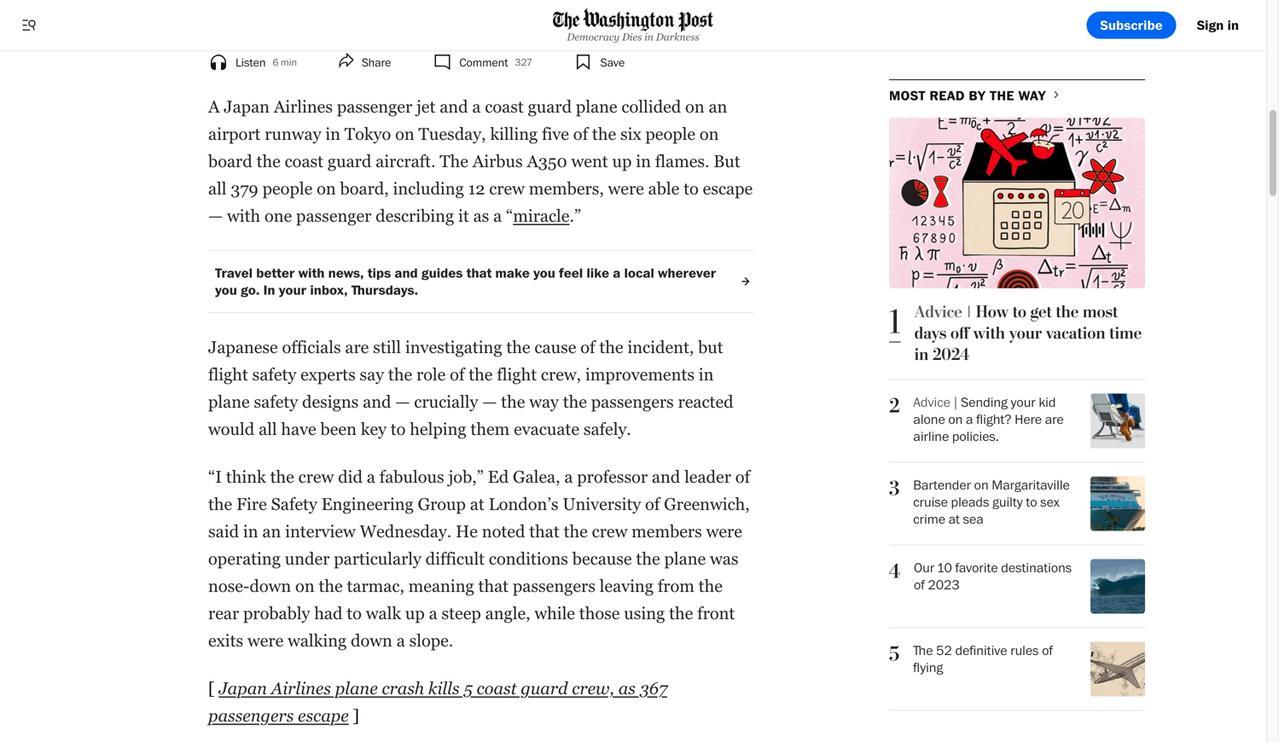 Task type: describe. For each thing, give the bounding box(es) containing it.
sign
[[1197, 17, 1224, 33]]

2,
[[695, 10, 705, 24]]

japan airlines plane crash kills 5 coast guard crew, as 367 passengers escape
[[208, 679, 667, 726]]

on up but in the top right of the page
[[700, 124, 719, 144]]

0 vertical spatial japan
[[310, 10, 340, 24]]

feel
[[559, 264, 583, 281]]

subscribe
[[1100, 17, 1163, 33]]

the up the improvements
[[599, 337, 623, 357]]

are inside japanese officials are still investigating the cause of the incident, but flight safety experts say the role of the flight crew, improvements in plane safety designs and — crucially — the way the passengers reacted would all have been key to helping them evacuate safely.
[[345, 337, 369, 357]]

walking
[[288, 631, 347, 651]]

on inside bartender on margaritaville cruise pleads guilty to sex crime at sea
[[974, 477, 989, 493]]

nose-
[[208, 576, 250, 596]]

the up safety
[[270, 467, 294, 487]]

way
[[529, 392, 559, 412]]

like
[[587, 264, 609, 281]]

get
[[1030, 302, 1052, 322]]

fire
[[236, 494, 267, 514]]

passengers inside the "i think the crew did a fabulous job," ed galea, a professor and leader of the fire safety engineering group at london's university of greenwich, said in an interview wednesday. he noted that the crew members were operating under particularly difficult conditions because the plane was nose-down on the tarmac, meaning that passengers leaving from the rear probably had to walk up a steep angle, while those using the front exits were walking down a slope.
[[513, 576, 596, 596]]

most read by the way
[[889, 87, 1046, 104]]

a right "did"
[[367, 467, 375, 487]]

of up members at the bottom of the page
[[645, 494, 660, 514]]

the inside how to get the most days off with your vacation time in 2024
[[1056, 302, 1079, 322]]

plane inside 'a japan airlines passenger jet and a coast guard plane collided on an airport runway in tokyo on tuesday, killing five of the six people on board the coast guard aircraft. the airbus a350 went up in flames. but all 379 people on board, including 12 crew members, were able to escape — with one passenger describing it as a "'
[[576, 97, 618, 116]]

front
[[697, 604, 735, 623]]

all inside 'a japan airlines passenger jet and a coast guard plane collided on an airport runway in tokyo on tuesday, killing five of the six people on board the coast guard aircraft. the airbus a350 went up in flames. but all 379 people on board, including 12 crew members, were able to escape — with one passenger describing it as a "'
[[208, 179, 227, 198]]

0 vertical spatial people
[[645, 124, 696, 144]]

as inside 'a japan airlines passenger jet and a coast guard plane collided on an airport runway in tokyo on tuesday, killing five of the six people on board the coast guard aircraft. the airbus a350 went up in flames. but all 379 people on board, including 12 crew members, were able to escape — with one passenger describing it as a "'
[[473, 206, 489, 226]]

up inside the "i think the crew did a fabulous job," ed galea, a professor and leader of the fire safety engineering group at london's university of greenwich, said in an interview wednesday. he noted that the crew members were operating under particularly difficult conditions because the plane was nose-down on the tarmac, meaning that passengers leaving from the rear probably had to walk up a steep angle, while those using the front exits were walking down a slope.
[[405, 604, 425, 623]]

improvements
[[585, 365, 695, 384]]

a left slope.
[[397, 631, 405, 651]]

travel
[[215, 264, 253, 281]]

10
[[938, 559, 952, 576]]

coast inside japan airlines plane crash kills 5 coast guard crew, as 367 passengers escape
[[477, 679, 517, 698]]

in inside sign in "link"
[[1228, 17, 1239, 33]]

1 vertical spatial guard
[[328, 151, 372, 171]]

1 vertical spatial crew
[[298, 467, 334, 487]]

officials
[[282, 337, 341, 357]]

flight?
[[976, 411, 1012, 427]]

crew, inside japan airlines plane crash kills 5 coast guard crew, as 367 passengers escape
[[572, 679, 614, 698]]

of inside 'a japan airlines passenger jet and a coast guard plane collided on an airport runway in tokyo on tuesday, killing five of the six people on board the coast guard aircraft. the airbus a350 went up in flames. but all 379 people on board, including 12 crew members, were able to escape — with one passenger describing it as a "'
[[573, 124, 588, 144]]

how
[[751, 10, 771, 24]]

board
[[208, 151, 252, 171]]

went inside 'a japan airlines passenger jet and a coast guard plane collided on an airport runway in tokyo on tuesday, killing five of the six people on board the coast guard aircraft. the airbus a350 went up in flames. but all 379 people on board, including 12 crew members, were able to escape — with one passenger describing it as a "'
[[571, 151, 608, 171]]

1 vertical spatial people
[[262, 179, 313, 198]]

in inside the "i think the crew did a fabulous job," ed galea, a professor and leader of the fire safety engineering group at london's university of greenwich, said in an interview wednesday. he noted that the crew members were operating under particularly difficult conditions because the plane was nose-down on the tarmac, meaning that passengers leaving from the rear probably had to walk up a steep angle, while those using the front exits were walking down a slope.
[[243, 522, 258, 541]]

in down six
[[636, 151, 651, 171]]

members,
[[529, 179, 604, 198]]

2 vertical spatial were
[[247, 631, 284, 651]]

"i think the crew did a fabulous job," ed galea, a professor and leader of the fire safety engineering group at london's university of greenwich, said in an interview wednesday. he noted that the crew members were operating under particularly difficult conditions because the plane was nose-down on the tarmac, meaning that passengers leaving from the rear probably had to walk up a steep angle, while those using the front exits were walking down a slope.
[[208, 467, 750, 651]]

to inside 'a japan airlines passenger jet and a coast guard plane collided on an airport runway in tokyo on tuesday, killing five of the six people on board the coast guard aircraft. the airbus a350 went up in flames. but all 379 people on board, including 12 crew members, were able to escape — with one passenger describing it as a "'
[[684, 179, 699, 198]]

0 horizontal spatial down
[[250, 576, 291, 596]]

the right survived
[[843, 10, 859, 24]]

the up said
[[208, 494, 232, 514]]

crash
[[382, 679, 424, 698]]

the up had
[[319, 576, 343, 596]]

guard inside japan airlines plane crash kills 5 coast guard crew, as 367 passengers escape
[[521, 679, 568, 698]]

0 vertical spatial coast
[[485, 97, 524, 116]]

on inside the "i think the crew did a fabulous job," ed galea, a professor and leader of the fire safety engineering group at london's university of greenwich, said in an interview wednesday. he noted that the crew members were operating under particularly difficult conditions because the plane was nose-down on the tarmac, meaning that passengers leaving from the rear probably had to walk up a steep angle, while those using the front exits were walking down a slope.
[[295, 576, 315, 596]]

were inside 'a japan airlines passenger jet and a coast guard plane collided on an airport runway in tokyo on tuesday, killing five of the six people on board the coast guard aircraft. the airbus a350 went up in flames. but all 379 people on board, including 12 crew members, were able to escape — with one passenger describing it as a "'
[[608, 179, 644, 198]]

fabulous
[[379, 467, 444, 487]]

0 vertical spatial airlines
[[343, 10, 380, 24]]

(video:
[[908, 10, 942, 24]]

and inside the "i think the crew did a fabulous job," ed galea, a professor and leader of the fire safety engineering group at london's university of greenwich, said in an interview wednesday. he noted that the crew members were operating under particularly difficult conditions because the plane was nose-down on the tarmac, meaning that passengers leaving from the rear probably had to walk up a steep angle, while those using the front exits were walking down a slope.
[[652, 467, 680, 487]]

greenwich,
[[664, 494, 750, 514]]

on right passengers
[[276, 10, 288, 24]]

the left six
[[592, 124, 616, 144]]

sending your kid alone on a flight? here are airline policies.
[[913, 394, 1064, 445]]

in inside how to get the most days off with your vacation time in 2024
[[915, 345, 929, 365]]

passengers
[[215, 10, 273, 24]]

japanese
[[208, 337, 278, 357]]

incident,
[[628, 337, 694, 357]]

to inside japanese officials are still investigating the cause of the incident, but flight safety experts say the role of the flight crew, improvements in plane safety designs and — crucially — the way the passengers reacted would all have been key to helping them evacuate safely.
[[391, 419, 406, 439]]

flying
[[913, 659, 943, 676]]

sending
[[961, 394, 1008, 410]]

of right cause
[[581, 337, 595, 357]]

local
[[624, 264, 654, 281]]

japan airlines plane crash kills 5 coast guard crew, as 367 passengers escape link
[[208, 679, 667, 726]]

days
[[915, 323, 947, 344]]

2 horizontal spatial were
[[706, 522, 742, 541]]

advice | for a
[[913, 394, 958, 410]]

tagline, democracy dies in darkness element
[[553, 31, 713, 43]]

slope.
[[409, 631, 453, 651]]

at inside bartender on margaritaville cruise pleads guilty to sex crime at sea
[[949, 511, 960, 527]]

0 horizontal spatial you
[[215, 281, 237, 298]]

the right say on the left of page
[[388, 365, 412, 384]]

wednesday.
[[360, 522, 452, 541]]

but
[[698, 337, 723, 357]]

in left flames
[[478, 10, 488, 24]]

1 vertical spatial passenger
[[296, 206, 372, 226]]

particularly
[[334, 549, 421, 569]]

to inside the "i think the crew did a fabulous job," ed galea, a professor and leader of the fire safety engineering group at london's university of greenwich, said in an interview wednesday. he noted that the crew members were operating under particularly difficult conditions because the plane was nose-down on the tarmac, meaning that passengers leaving from the rear probably had to walk up a steep angle, while those using the front exits were walking down a slope.
[[347, 604, 362, 623]]

leader
[[685, 467, 731, 487]]

on inside sending your kid alone on a flight? here are airline policies.
[[948, 411, 963, 427]]

travel better with news, tips and guides that make you feel like a local wherever you go. in your inbox, thursdays.
[[215, 264, 716, 298]]

airport
[[621, 10, 654, 24]]

as inside japan airlines plane crash kills 5 coast guard crew, as 367 passengers escape
[[618, 679, 636, 698]]

on right collided
[[685, 97, 705, 116]]

crew, inside japanese officials are still investigating the cause of the incident, but flight safety experts say the role of the flight crew, improvements in plane safety designs and — crucially — the way the passengers reacted would all have been key to helping them evacuate safely.
[[541, 365, 581, 384]]

1 horizontal spatial down
[[351, 631, 392, 651]]

policies.
[[952, 428, 999, 445]]

escape inside japan airlines plane crash kills 5 coast guard crew, as 367 passengers escape
[[298, 706, 349, 726]]

2024
[[933, 345, 970, 365]]

the right way
[[563, 392, 587, 412]]

min
[[281, 56, 297, 68]]

arrowright image
[[741, 275, 751, 288]]

key
[[361, 419, 387, 439]]

and inside 'a japan airlines passenger jet and a coast guard plane collided on an airport runway in tokyo on tuesday, killing five of the six people on board the coast guard aircraft. the airbus a350 went up in flames. but all 379 people on board, including 12 crew members, were able to escape — with one passenger describing it as a "'
[[440, 97, 468, 116]]

0 vertical spatial guard
[[528, 97, 572, 116]]

"i
[[208, 467, 222, 487]]

board,
[[340, 179, 389, 198]]

crew inside 'a japan airlines passenger jet and a coast guard plane collided on an airport runway in tokyo on tuesday, killing five of the six people on board the coast guard aircraft. the airbus a350 went up in flames. but all 379 people on board, including 12 crew members, were able to escape — with one passenger describing it as a "'
[[489, 179, 525, 198]]

| for how
[[967, 302, 971, 322]]

primary element
[[0, 0, 1266, 51]]

able
[[648, 179, 680, 198]]

the left cause
[[506, 337, 530, 357]]

conditions
[[489, 549, 568, 569]]

most
[[1083, 302, 1118, 322]]

on up "aircraft."
[[395, 124, 414, 144]]

1 horizontal spatial at
[[527, 10, 537, 24]]

the down from
[[669, 604, 693, 623]]

definitive
[[955, 642, 1007, 659]]

the up the 379
[[257, 151, 281, 171]]

the washington post homepage. image
[[553, 8, 713, 32]]

share
[[362, 55, 391, 69]]

that up angle, on the bottom left of page
[[478, 576, 509, 596]]

interview
[[285, 522, 356, 541]]

rear
[[208, 604, 239, 623]]

crime
[[913, 511, 946, 527]]

escape inside 'a japan airlines passenger jet and a coast guard plane collided on an airport runway in tokyo on tuesday, killing five of the six people on board the coast guard aircraft. the airbus a350 went up in flames. but all 379 people on board, including 12 crew members, were able to escape — with one passenger describing it as a "'
[[703, 179, 753, 198]]

in inside democracy dies in darkness link
[[645, 31, 654, 43]]

379
[[231, 179, 258, 198]]

at inside the "i think the crew did a fabulous job," ed galea, a professor and leader of the fire safety engineering group at london's university of greenwich, said in an interview wednesday. he noted that the crew members were operating under particularly difficult conditions because the plane was nose-down on the tarmac, meaning that passengers leaving from the rear probably had to walk up a steep angle, while those using the front exits were walking down a slope.
[[470, 494, 485, 514]]

on left jan.
[[657, 10, 670, 24]]

the down investigating
[[469, 365, 493, 384]]

and inside japanese officials are still investigating the cause of the incident, but flight safety experts say the role of the flight crew, improvements in plane safety designs and — crucially — the way the passengers reacted would all have been key to helping them evacuate safely.
[[363, 392, 391, 412]]

the inside 'a japan airlines passenger jet and a coast guard plane collided on an airport runway in tokyo on tuesday, killing five of the six people on board the coast guard aircraft. the airbus a350 went up in flames. but all 379 people on board, including 12 crew members, were able to escape — with one passenger describing it as a "'
[[440, 151, 468, 171]]

better
[[256, 264, 295, 281]]

0 vertical spatial 5
[[889, 642, 900, 667]]

off
[[951, 323, 969, 344]]

japan inside japan airlines plane crash kills 5 coast guard crew, as 367 passengers escape
[[219, 679, 267, 698]]

2 horizontal spatial crew
[[592, 522, 628, 541]]

on left board,
[[317, 179, 336, 198]]

1 vertical spatial coast
[[285, 151, 324, 171]]

exits
[[208, 631, 243, 651]]

one
[[265, 206, 292, 226]]

from
[[658, 576, 695, 596]]

make
[[495, 264, 530, 281]]

dies
[[622, 31, 642, 43]]

of right leader
[[735, 467, 750, 487]]

members
[[632, 522, 702, 541]]

time
[[1110, 323, 1142, 344]]

all inside japanese officials are still investigating the cause of the incident, but flight safety experts say the role of the flight crew, improvements in plane safety designs and — crucially — the way the passengers reacted would all have been key to helping them evacuate safely.
[[259, 419, 277, 439]]

tips
[[368, 264, 391, 281]]

news,
[[328, 264, 364, 281]]

the inside the 52 definitive rules of flying
[[913, 642, 933, 659]]

designs
[[302, 392, 359, 412]]

role
[[416, 365, 446, 384]]

the left way
[[501, 392, 525, 412]]

guilty
[[993, 494, 1023, 510]]

sign in
[[1197, 17, 1239, 33]]

| for sending
[[954, 394, 958, 410]]

jan.
[[672, 10, 692, 24]]

in inside japanese officials are still investigating the cause of the incident, but flight safety experts say the role of the flight crew, improvements in plane safety designs and — crucially — the way the passengers reacted would all have been key to helping them evacuate safely.
[[699, 365, 714, 384]]

2 flight from the left
[[497, 365, 537, 384]]



Task type: vqa. For each thing, say whether or not it's contained in the screenshot.
Egyptian
no



Task type: locate. For each thing, give the bounding box(es) containing it.
steep
[[442, 604, 481, 623]]

and up the tuesday,
[[440, 97, 468, 116]]

3
[[889, 477, 900, 501]]

by
[[969, 87, 986, 104]]

save image
[[561, 45, 639, 79]]

galea,
[[513, 467, 560, 487]]

plane inside japanese officials are still investigating the cause of the incident, but flight safety experts say the role of the flight crew, improvements in plane safety designs and — crucially — the way the passengers reacted would all have been key to helping them evacuate safely.
[[208, 392, 250, 412]]

of right role
[[450, 365, 465, 384]]

safety down japanese
[[252, 365, 296, 384]]

0 horizontal spatial flight
[[208, 365, 248, 384]]

listen image
[[196, 45, 311, 79]]

guard down while
[[521, 679, 568, 698]]

0 horizontal spatial at
[[470, 494, 485, 514]]

0 vertical spatial your
[[279, 281, 306, 298]]

an inside the "i think the crew did a fabulous job," ed galea, a professor and leader of the fire safety engineering group at london's university of greenwich, said in an interview wednesday. he noted that the crew members were operating under particularly difficult conditions because the plane was nose-down on the tarmac, meaning that passengers leaving from the rear probably had to walk up a steep angle, while those using the front exits were walking down a slope.
[[262, 522, 281, 541]]

all left the 379
[[208, 179, 227, 198]]

0 horizontal spatial —
[[208, 206, 223, 226]]

sign in link
[[1183, 12, 1253, 39]]

2 vertical spatial with
[[973, 323, 1005, 344]]

as right it
[[473, 206, 489, 226]]

your inside how to get the most days off with your vacation time in 2024
[[1009, 323, 1042, 344]]

2 vertical spatial your
[[1011, 394, 1036, 410]]

1 horizontal spatial up
[[463, 10, 476, 24]]

plane left crash
[[335, 679, 378, 698]]

save
[[600, 55, 625, 69]]

tokyo
[[345, 124, 391, 144]]

1 vertical spatial an
[[262, 522, 281, 541]]

airbus
[[473, 151, 523, 171]]

advice up alone
[[913, 394, 951, 410]]

|
[[967, 302, 971, 322], [954, 394, 958, 410]]

ed
[[488, 467, 509, 487]]

2 horizontal spatial up
[[612, 151, 632, 171]]

jet
[[416, 97, 436, 116]]

miracle link
[[513, 206, 570, 226]]

1 vertical spatial crew,
[[572, 679, 614, 698]]

1 horizontal spatial went
[[571, 151, 608, 171]]

survived
[[798, 10, 840, 24]]

was
[[710, 549, 739, 569]]

0 horizontal spatial an
[[262, 522, 281, 541]]

recalled
[[708, 10, 748, 24]]

1 horizontal spatial you
[[533, 264, 555, 281]]

as
[[473, 206, 489, 226], [618, 679, 636, 698]]

1 vertical spatial japan
[[224, 97, 270, 116]]

0 vertical spatial as
[[473, 206, 489, 226]]

helping
[[410, 419, 466, 439]]

of right rules at the right bottom
[[1042, 642, 1053, 659]]

had
[[314, 604, 343, 623]]

comment on this story image
[[420, 45, 529, 79]]

1
[[889, 302, 901, 343]]

to left get
[[1013, 302, 1027, 322]]

1 vertical spatial |
[[954, 394, 958, 410]]

safely.
[[584, 419, 631, 439]]

1 vertical spatial were
[[706, 522, 742, 541]]

an down the fire
[[262, 522, 281, 541]]

are inside sending your kid alone on a flight? here are airline policies.
[[1045, 411, 1064, 427]]

would
[[208, 419, 255, 439]]

1 vertical spatial advice
[[913, 394, 951, 410]]

japan up share this article image
[[310, 10, 340, 24]]

and up key
[[363, 392, 391, 412]]

say
[[360, 365, 384, 384]]

at right flames
[[527, 10, 537, 24]]

with inside how to get the most days off with your vacation time in 2024
[[973, 323, 1005, 344]]

airlines inside japan airlines plane crash kills 5 coast guard crew, as 367 passengers escape
[[271, 679, 331, 698]]

japanese officials are still investigating the cause of the incident, but flight safety experts say the role of the flight crew, improvements in plane safety designs and — crucially — the way the passengers reacted would all have been key to helping them evacuate safely.
[[208, 337, 734, 439]]

0 vertical spatial up
[[463, 10, 476, 24]]

1 flight from the left
[[208, 365, 248, 384]]

0 horizontal spatial crew
[[298, 467, 334, 487]]

to right had
[[347, 604, 362, 623]]

plane inside the "i think the crew did a fabulous job," ed galea, a professor and leader of the fire safety engineering group at london's university of greenwich, said in an interview wednesday. he noted that the crew members were operating under particularly difficult conditions because the plane was nose-down on the tarmac, meaning that passengers leaving from the rear probably had to walk up a steep angle, while those using the front exits were walking down a slope.
[[664, 549, 706, 569]]

airlines up share this article image
[[343, 10, 380, 24]]

at left sea
[[949, 511, 960, 527]]

safety up have
[[254, 392, 298, 412]]

plane up share
[[382, 10, 410, 24]]

coast
[[485, 97, 524, 116], [285, 151, 324, 171], [477, 679, 517, 698]]

1 horizontal spatial 5
[[889, 642, 900, 667]]

— inside 'a japan airlines passenger jet and a coast guard plane collided on an airport runway in tokyo on tuesday, killing five of the six people on board the coast guard aircraft. the airbus a350 went up in flames. but all 379 people on board, including 12 crew members, were able to escape — with one passenger describing it as a "'
[[208, 206, 223, 226]]

did
[[338, 467, 363, 487]]

plane up from
[[664, 549, 706, 569]]

in right dies
[[645, 31, 654, 43]]

incident.
[[862, 10, 905, 24]]

share this article image
[[326, 45, 404, 79]]

were up was
[[706, 522, 742, 541]]

passengers inside japanese officials are still investigating the cause of the incident, but flight safety experts say the role of the flight crew, improvements in plane safety designs and — crucially — the way the passengers reacted would all have been key to helping them evacuate safely.
[[591, 392, 674, 412]]

1 vertical spatial went
[[571, 151, 608, 171]]

0 horizontal spatial up
[[405, 604, 425, 623]]

that left the make
[[466, 264, 492, 281]]

how
[[976, 302, 1009, 322]]

— up them
[[482, 392, 497, 412]]

2 vertical spatial crew
[[592, 522, 628, 541]]

0 vertical spatial crew
[[489, 179, 525, 198]]

0 horizontal spatial as
[[473, 206, 489, 226]]

people
[[645, 124, 696, 144], [262, 179, 313, 198]]

sex
[[1041, 494, 1060, 510]]

are left still
[[345, 337, 369, 357]]

0 vertical spatial passengers
[[591, 392, 674, 412]]

1 vertical spatial your
[[1009, 323, 1042, 344]]

1 horizontal spatial —
[[395, 392, 410, 412]]

escape
[[703, 179, 753, 198], [298, 706, 349, 726]]

post)
[[1027, 10, 1051, 24]]

the down members at the bottom of the page
[[636, 549, 660, 569]]

the
[[945, 10, 962, 24], [990, 87, 1015, 104], [440, 151, 468, 171], [913, 642, 933, 659]]

of down our
[[914, 576, 925, 593]]

those
[[579, 604, 620, 623]]

read
[[930, 87, 965, 104]]

0 horizontal spatial went
[[436, 10, 460, 24]]

2 horizontal spatial with
[[973, 323, 1005, 344]]

a inside sending your kid alone on a flight? here are airline policies.
[[966, 411, 973, 427]]

in right sign
[[1228, 17, 1239, 33]]

with down how
[[973, 323, 1005, 344]]

0 horizontal spatial 5
[[464, 679, 473, 698]]

here
[[1015, 411, 1042, 427]]

an up but in the top right of the page
[[709, 97, 727, 116]]

0 horizontal spatial all
[[208, 179, 227, 198]]

that up conditions
[[529, 522, 560, 541]]

that up comment on this story image
[[413, 10, 433, 24]]

0 vertical spatial are
[[345, 337, 369, 357]]

1 horizontal spatial flight
[[497, 365, 537, 384]]

still
[[373, 337, 401, 357]]

crew up the because
[[592, 522, 628, 541]]

0 horizontal spatial are
[[345, 337, 369, 357]]

1 horizontal spatial with
[[298, 264, 325, 281]]

— left crucially
[[395, 392, 410, 412]]

probably
[[243, 604, 310, 623]]

0 vertical spatial with
[[227, 206, 260, 226]]

0 horizontal spatial people
[[262, 179, 313, 198]]

japan inside 'a japan airlines passenger jet and a coast guard plane collided on an airport runway in tokyo on tuesday, killing five of the six people on board the coast guard aircraft. the airbus a350 went up in flames. but all 379 people on board, including 12 crew members, were able to escape — with one passenger describing it as a "'
[[224, 97, 270, 116]]

coast up killing
[[485, 97, 524, 116]]

5 inside japan airlines plane crash kills 5 coast guard crew, as 367 passengers escape
[[464, 679, 473, 698]]

with
[[227, 206, 260, 226], [298, 264, 325, 281], [973, 323, 1005, 344]]

1 vertical spatial up
[[612, 151, 632, 171]]

1 vertical spatial as
[[618, 679, 636, 698]]

comment 327
[[459, 55, 532, 69]]

to inside bartender on margaritaville cruise pleads guilty to sex crime at sea
[[1026, 494, 1037, 510]]

1 horizontal spatial crew
[[489, 179, 525, 198]]

it
[[458, 206, 469, 226]]

0 horizontal spatial with
[[227, 206, 260, 226]]

evacuate
[[514, 419, 579, 439]]

0 vertical spatial advice
[[915, 302, 962, 322]]

flight up way
[[497, 365, 537, 384]]

| left sending
[[954, 394, 958, 410]]

people up one
[[262, 179, 313, 198]]

said
[[208, 522, 239, 541]]

1 vertical spatial passengers
[[513, 576, 596, 596]]

at up he
[[470, 494, 485, 514]]

the down the tuesday,
[[440, 151, 468, 171]]

advice | up 'days'
[[915, 302, 971, 322]]

2 horizontal spatial —
[[482, 392, 497, 412]]

thursdays.
[[351, 281, 418, 298]]

an inside 'a japan airlines passenger jet and a coast guard plane collided on an airport runway in tokyo on tuesday, killing five of the six people on board the coast guard aircraft. the airbus a350 went up in flames. but all 379 people on board, including 12 crew members, were able to escape — with one passenger describing it as a "'
[[709, 97, 727, 116]]

a inside travel better with news, tips and guides that make you feel like a local wherever you go. in your inbox, thursdays.
[[613, 264, 621, 281]]

guides
[[421, 264, 463, 281]]

crew up "
[[489, 179, 525, 198]]

in down 'days'
[[915, 345, 929, 365]]

but
[[714, 151, 741, 171]]

down up probably
[[250, 576, 291, 596]]

professor
[[577, 467, 648, 487]]

advice for sending your kid alone on a flight? here are airline policies.
[[913, 394, 951, 410]]

up left flames
[[463, 10, 476, 24]]

1 vertical spatial safety
[[254, 392, 298, 412]]

to right key
[[391, 419, 406, 439]]

2 vertical spatial guard
[[521, 679, 568, 698]]

engineering
[[321, 494, 414, 514]]

advice for how to get the most days off with your vacation time in 2024
[[915, 302, 962, 322]]

japan up airport
[[224, 97, 270, 116]]

your right in at the left top of the page
[[279, 281, 306, 298]]

the up vacation
[[1056, 302, 1079, 322]]

passengers down the improvements
[[591, 392, 674, 412]]

university
[[563, 494, 641, 514]]

have
[[281, 419, 316, 439]]

went up members, at the top
[[571, 151, 608, 171]]

people up flames.
[[645, 124, 696, 144]]

2 vertical spatial up
[[405, 604, 425, 623]]

passengers inside japan airlines plane crash kills 5 coast guard crew, as 367 passengers escape
[[208, 706, 294, 726]]

your
[[279, 281, 306, 298], [1009, 323, 1042, 344], [1011, 394, 1036, 410]]

japan down the exits
[[219, 679, 267, 698]]

2 horizontal spatial at
[[949, 511, 960, 527]]

2 vertical spatial passengers
[[208, 706, 294, 726]]

the up flying
[[913, 642, 933, 659]]

1 horizontal spatial people
[[645, 124, 696, 144]]

collided
[[622, 97, 681, 116]]

1 vertical spatial 5
[[464, 679, 473, 698]]

1 horizontal spatial |
[[967, 302, 971, 322]]

1 vertical spatial airlines
[[274, 97, 333, 116]]

1 vertical spatial with
[[298, 264, 325, 281]]

with inside 'a japan airlines passenger jet and a coast guard plane collided on an airport runway in tokyo on tuesday, killing five of the six people on board the coast guard aircraft. the airbus a350 went up in flames. but all 379 people on board, including 12 crew members, were able to escape — with one passenger describing it as a "'
[[227, 206, 260, 226]]

and inside travel better with news, tips and guides that make you feel like a local wherever you go. in your inbox, thursdays.
[[395, 264, 418, 281]]

1 vertical spatial escape
[[298, 706, 349, 726]]

0 horizontal spatial were
[[247, 631, 284, 651]]

in left tokyo
[[325, 124, 340, 144]]

0 vertical spatial crew,
[[541, 365, 581, 384]]

crew
[[489, 179, 525, 198], [298, 467, 334, 487], [592, 522, 628, 541]]

with inside travel better with news, tips and guides that make you feel like a local wherever you go. in your inbox, thursdays.
[[298, 264, 325, 281]]

1 horizontal spatial as
[[618, 679, 636, 698]]

a up slope.
[[429, 604, 438, 623]]

0 vertical spatial went
[[436, 10, 460, 24]]

on up pleads
[[974, 477, 989, 493]]

0 vertical spatial down
[[250, 576, 291, 596]]

to right able
[[684, 179, 699, 198]]

the inside 'most read by the way' link
[[990, 87, 1015, 104]]

passengers down the exits
[[208, 706, 294, 726]]

0 vertical spatial safety
[[252, 365, 296, 384]]

0 horizontal spatial |
[[954, 394, 958, 410]]

a up the tuesday,
[[472, 97, 481, 116]]

advice
[[915, 302, 962, 322], [913, 394, 951, 410]]

pleads
[[951, 494, 989, 510]]

0 vertical spatial an
[[709, 97, 727, 116]]

a350
[[527, 151, 567, 171]]

1 vertical spatial down
[[351, 631, 392, 651]]

operating
[[208, 549, 281, 569]]

airlines down walking
[[271, 679, 331, 698]]

advice | up alone
[[913, 394, 958, 410]]

most read by the way link
[[889, 79, 1145, 104]]

noted
[[482, 522, 525, 541]]

plane down save image
[[576, 97, 618, 116]]

advice up 'days'
[[915, 302, 962, 322]]

plane inside japan airlines plane crash kills 5 coast guard crew, as 367 passengers escape
[[335, 679, 378, 698]]

describing
[[376, 206, 454, 226]]

a right "galea,"
[[564, 467, 573, 487]]

of inside our 10 favorite destinations of 2023
[[914, 576, 925, 593]]

up inside 'a japan airlines passenger jet and a coast guard plane collided on an airport runway in tokyo on tuesday, killing five of the six people on board the coast guard aircraft. the airbus a350 went up in flames. but all 379 people on board, including 12 crew members, were able to escape — with one passenger describing it as a "'
[[612, 151, 632, 171]]

crew, down cause
[[541, 365, 581, 384]]

favorite
[[955, 559, 998, 576]]

investigating
[[405, 337, 502, 357]]

367
[[640, 679, 667, 698]]

to inside how to get the most days off with your vacation time in 2024
[[1013, 302, 1027, 322]]

0 vertical spatial escape
[[703, 179, 753, 198]]

the up front
[[699, 576, 723, 596]]

1 vertical spatial all
[[259, 419, 277, 439]]

flight down japanese
[[208, 365, 248, 384]]

runway
[[265, 124, 321, 144]]

1 horizontal spatial escape
[[703, 179, 753, 198]]

in up reacted
[[699, 365, 714, 384]]

0 horizontal spatial escape
[[298, 706, 349, 726]]

airlines inside 'a japan airlines passenger jet and a coast guard plane collided on an airport runway in tokyo on tuesday, killing five of the six people on board the coast guard aircraft. the airbus a350 went up in flames. but all 379 people on board, including 12 crew members, were able to escape — with one passenger describing it as a "'
[[274, 97, 333, 116]]

bartender on margaritaville cruise pleads guilty to sex crime at sea
[[913, 477, 1070, 527]]

2 vertical spatial coast
[[477, 679, 517, 698]]

while
[[535, 604, 575, 623]]

0 vertical spatial were
[[608, 179, 644, 198]]

were left able
[[608, 179, 644, 198]]

your up here
[[1011, 394, 1036, 410]]

0 vertical spatial advice |
[[915, 302, 971, 322]]

advice | for days
[[915, 302, 971, 322]]

2 vertical spatial japan
[[219, 679, 267, 698]]

the down university
[[564, 522, 588, 541]]

6 min
[[273, 56, 297, 68]]

your inside travel better with news, tips and guides that make you feel like a local wherever you go. in your inbox, thursdays.
[[279, 281, 306, 298]]

2 vertical spatial airlines
[[271, 679, 331, 698]]

0 vertical spatial passenger
[[337, 97, 412, 116]]

were down probably
[[247, 631, 284, 651]]

the up the min
[[291, 10, 307, 24]]

1 horizontal spatial an
[[709, 97, 727, 116]]

1 horizontal spatial all
[[259, 419, 277, 439]]

inbox,
[[310, 281, 348, 298]]

darkness
[[656, 31, 699, 43]]

1 horizontal spatial were
[[608, 179, 644, 198]]

under
[[285, 549, 330, 569]]

guard
[[528, 97, 572, 116], [328, 151, 372, 171], [521, 679, 568, 698]]

to
[[684, 179, 699, 198], [1013, 302, 1027, 322], [391, 419, 406, 439], [1026, 494, 1037, 510], [347, 604, 362, 623]]

that inside travel better with news, tips and guides that make you feel like a local wherever you go. in your inbox, thursdays.
[[466, 264, 492, 281]]

of inside the 52 definitive rules of flying
[[1042, 642, 1053, 659]]

rules
[[1011, 642, 1039, 659]]

to down margaritaville
[[1026, 494, 1037, 510]]

guard up board,
[[328, 151, 372, 171]]

were
[[608, 179, 644, 198], [706, 522, 742, 541], [247, 631, 284, 651]]

1 horizontal spatial are
[[1045, 411, 1064, 427]]

miracle
[[513, 206, 570, 226]]

0 vertical spatial |
[[967, 302, 971, 322]]

you down travel
[[215, 281, 237, 298]]

."
[[570, 206, 581, 226]]

are down kid
[[1045, 411, 1064, 427]]

went up comment on this story image
[[436, 10, 460, 24]]

and right "tips"
[[395, 264, 418, 281]]

coast right kills
[[477, 679, 517, 698]]

a left "
[[493, 206, 502, 226]]

difficult
[[426, 549, 485, 569]]

your inside sending your kid alone on a flight? here are airline policies.
[[1011, 394, 1036, 410]]

5 left flying
[[889, 642, 900, 667]]

search and browse sections image
[[20, 17, 38, 34]]

the right (video:
[[945, 10, 962, 24]]

all
[[208, 179, 227, 198], [259, 419, 277, 439]]

democracy dies in darkness link
[[553, 8, 713, 43]]

crucially
[[414, 392, 478, 412]]

are
[[345, 337, 369, 357], [1045, 411, 1064, 427]]

passengers
[[591, 392, 674, 412], [513, 576, 596, 596], [208, 706, 294, 726]]

reacted
[[678, 392, 734, 412]]

your down get
[[1009, 323, 1042, 344]]

0 vertical spatial all
[[208, 179, 227, 198]]

bartender
[[913, 477, 971, 493]]

on
[[276, 10, 288, 24], [657, 10, 670, 24], [685, 97, 705, 116], [395, 124, 414, 144], [700, 124, 719, 144], [317, 179, 336, 198], [948, 411, 963, 427], [974, 477, 989, 493], [295, 576, 315, 596]]

| up off
[[967, 302, 971, 322]]



